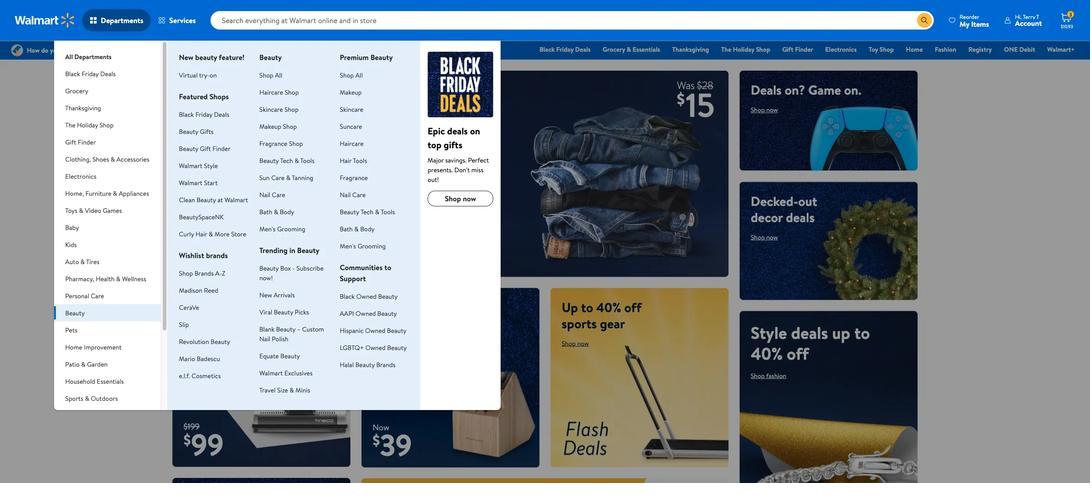 Task type: describe. For each thing, give the bounding box(es) containing it.
cosmetics
[[192, 372, 221, 381]]

decked-out decor deals
[[751, 192, 818, 226]]

toy
[[869, 45, 878, 54]]

save big!
[[373, 201, 487, 242]]

revolution beauty
[[179, 337, 230, 346]]

trending in beauty
[[259, 246, 320, 256]]

0 horizontal spatial style
[[204, 161, 218, 170]]

1 horizontal spatial tools
[[353, 156, 367, 165]]

sun care & tanning
[[259, 173, 313, 182]]

e.l.f. cosmetics link
[[179, 372, 221, 381]]

grocery & essentials link
[[599, 44, 665, 54]]

now for home deals are served
[[388, 323, 400, 332]]

cerave link
[[179, 303, 199, 312]]

beauty inside dropdown button
[[65, 309, 85, 318]]

hi, terry t account
[[1015, 13, 1042, 28]]

now for decked-out decor deals
[[767, 233, 778, 242]]

nail for communities to support
[[340, 190, 351, 199]]

nail for trending in beauty
[[259, 190, 270, 199]]

fragrance for fragrance link
[[340, 173, 368, 182]]

0 vertical spatial bath & body
[[259, 207, 294, 216]]

equate
[[259, 352, 279, 361]]

–
[[297, 325, 301, 334]]

& inside "dropdown button"
[[79, 206, 83, 215]]

beauty tech & tools for the beauty tech & tools link to the bottom
[[340, 207, 395, 216]]

fashion
[[935, 45, 957, 54]]

40% inside up to 40% off sports gear
[[597, 299, 622, 317]]

now for home deals up to 30% off
[[199, 281, 211, 290]]

thanksgiving link
[[668, 44, 714, 54]]

deals for style deals up to 40% off
[[791, 321, 828, 345]]

Walmart Site-Wide search field
[[211, 11, 934, 30]]

toys
[[65, 206, 77, 215]]

grocery for grocery
[[65, 86, 88, 95]]

tech for topmost the beauty tech & tools link
[[280, 156, 293, 165]]

beauty down arrivals
[[274, 308, 293, 317]]

home link
[[902, 44, 927, 54]]

0 vertical spatial hair
[[340, 156, 352, 165]]

lgbtq+ owned beauty
[[340, 343, 407, 352]]

the holiday shop for the holiday shop link
[[721, 45, 770, 54]]

pharmacy, health & wellness
[[65, 274, 146, 284]]

feature!
[[219, 52, 245, 62]]

in
[[289, 246, 295, 256]]

shop brands a-z
[[179, 269, 225, 278]]

walmart for walmart style
[[179, 161, 203, 170]]

size
[[277, 386, 288, 395]]

shop inside the holiday shop dropdown button
[[100, 120, 114, 129]]

tools for topmost the beauty tech & tools link
[[300, 156, 315, 165]]

wishlist
[[179, 251, 204, 261]]

to inside home deals up to 30% off
[[206, 231, 221, 254]]

deals for grocery black friday deals link
[[575, 45, 591, 54]]

household essentials
[[65, 377, 124, 386]]

beauty up "gifts,"
[[259, 52, 282, 62]]

high
[[184, 81, 211, 99]]

owned for black
[[356, 292, 377, 301]]

sports
[[562, 315, 597, 333]]

shop now for up to 40% off sports gear
[[562, 339, 589, 348]]

black for beauty gifts
[[179, 110, 194, 119]]

personal care
[[65, 292, 104, 301]]

walmart+
[[1048, 45, 1075, 54]]

reed
[[204, 286, 218, 295]]

home, furniture & appliances
[[65, 189, 149, 198]]

deals inside decked-out decor deals
[[786, 208, 815, 226]]

equate beauty link
[[259, 352, 300, 361]]

off inside up to 40% off sports gear
[[625, 299, 642, 317]]

communities
[[340, 263, 383, 273]]

the holiday shop for the holiday shop dropdown button
[[65, 120, 114, 129]]

deals left 'on?'
[[751, 81, 782, 99]]

beauty gifts link
[[179, 127, 214, 136]]

gift for the gift finder dropdown button
[[65, 138, 76, 147]]

grocery for grocery & essentials
[[603, 45, 625, 54]]

fragrance link
[[340, 173, 368, 182]]

up for style deals up to 40% off
[[832, 321, 851, 345]]

communities to support
[[340, 263, 391, 284]]

shop now for decked-out decor deals
[[751, 233, 778, 242]]

0 vertical spatial bath & body link
[[259, 207, 294, 216]]

household
[[65, 377, 95, 386]]

beauty down hispanic owned beauty
[[387, 343, 407, 352]]

start
[[204, 178, 218, 187]]

black friday deals inside dropdown button
[[65, 69, 116, 78]]

exclusives
[[285, 369, 313, 378]]

health
[[96, 274, 115, 284]]

beauty gifts
[[179, 127, 214, 136]]

black friday deals link for grocery
[[536, 44, 595, 54]]

walmart start
[[179, 178, 218, 187]]

fragrance shop link
[[259, 139, 303, 148]]

gift finder link
[[778, 44, 818, 54]]

& inside dropdown button
[[81, 257, 85, 266]]

skincare link
[[340, 105, 364, 114]]

clothing, shoes & accessories
[[65, 155, 149, 164]]

beauty
[[195, 52, 217, 62]]

beauty right in
[[297, 246, 320, 256]]

skincare for skincare link at the top left
[[340, 105, 364, 114]]

search icon image
[[921, 17, 929, 24]]

reorder
[[960, 13, 980, 21]]

beauty up badescu
[[211, 337, 230, 346]]

home for home improvement
[[65, 343, 82, 352]]

1 horizontal spatial bath & body link
[[340, 225, 375, 234]]

outdoors
[[91, 394, 118, 403]]

home deals are served
[[373, 299, 500, 317]]

walmart exclusives
[[259, 369, 313, 378]]

shop all for premium beauty
[[340, 71, 363, 80]]

shop now for home deals are served
[[373, 323, 400, 332]]

shop now link for up to 40% off sports gear
[[562, 339, 589, 348]]

virtual
[[179, 71, 198, 80]]

t
[[1037, 13, 1040, 21]]

black owned beauty
[[340, 292, 398, 301]]

hispanic owned beauty
[[340, 326, 407, 335]]

the holiday shop link
[[717, 44, 775, 54]]

tech
[[214, 81, 239, 99]]

hi,
[[1015, 13, 1022, 21]]

shop now link for high tech gifts, huge savings
[[184, 122, 211, 131]]

thanksgiving for thanksgiving link
[[672, 45, 709, 54]]

electronics for electronics link
[[826, 45, 857, 54]]

perfect
[[468, 156, 489, 165]]

clean beauty at walmart link
[[179, 195, 248, 204]]

hispanic
[[340, 326, 364, 335]]

aapi owned beauty
[[340, 309, 397, 318]]

on for try-
[[210, 71, 217, 80]]

deals for home deals are served
[[410, 299, 439, 317]]

new for new beauty feature!
[[179, 52, 194, 62]]

tools for the beauty tech & tools link to the bottom
[[381, 207, 395, 216]]

to inside the style deals up to 40% off
[[855, 321, 870, 345]]

holiday for the holiday shop dropdown button
[[77, 120, 98, 129]]

$ for 39
[[373, 431, 380, 451]]

savings.
[[445, 156, 467, 165]]

finder for the gift finder dropdown button
[[78, 138, 96, 147]]

essentials inside dropdown button
[[97, 377, 124, 386]]

off for home deals up to 30% off
[[184, 252, 206, 275]]

e.l.f.
[[179, 372, 190, 381]]

shop inside toy shop link
[[880, 45, 894, 54]]

1 vertical spatial beauty tech & tools link
[[340, 207, 395, 216]]

was dollar $199, now dollar 99 group
[[173, 421, 224, 468]]

madison
[[179, 286, 202, 295]]

gift for gift finder link
[[782, 45, 794, 54]]

nail care link for communities to support
[[340, 190, 366, 199]]

makeup shop
[[259, 122, 297, 131]]

deals for home deals up to 30% off
[[231, 210, 268, 233]]

0 horizontal spatial brands
[[195, 269, 214, 278]]

blank beauty – custom nail polish
[[259, 325, 324, 344]]

hispanic owned beauty link
[[340, 326, 407, 335]]

0 horizontal spatial all
[[65, 52, 73, 61]]

to inside up to 40% off sports gear
[[581, 299, 593, 317]]

friday for beauty gifts
[[195, 110, 212, 119]]

0 vertical spatial grooming
[[277, 225, 305, 234]]

cerave
[[179, 303, 199, 312]]

1 vertical spatial departments
[[74, 52, 112, 61]]

owned for aapi
[[356, 309, 376, 318]]

z
[[222, 269, 225, 278]]

owned for hispanic
[[365, 326, 386, 335]]

my
[[960, 19, 970, 29]]

try-
[[199, 71, 210, 80]]

e.l.f. cosmetics
[[179, 372, 221, 381]]

1 vertical spatial bath & body
[[340, 225, 375, 234]]

games
[[103, 206, 122, 215]]

shop now link for decked-out decor deals
[[751, 233, 778, 242]]

0 vertical spatial men's grooming link
[[259, 225, 305, 234]]

shop brands a-z link
[[179, 269, 225, 278]]

out!
[[428, 175, 439, 184]]

-
[[293, 264, 295, 273]]

makeup for the makeup link
[[340, 88, 362, 97]]

walmart for walmart exclusives
[[259, 369, 283, 378]]

friday inside dropdown button
[[82, 69, 99, 78]]

shops
[[210, 92, 229, 102]]

revolution beauty link
[[179, 337, 230, 346]]

the for the holiday shop dropdown button
[[65, 120, 75, 129]]

new beauty feature!
[[179, 52, 245, 62]]

new for new arrivals
[[259, 291, 272, 300]]

care inside dropdown button
[[91, 292, 104, 301]]

home, furniture & appliances button
[[54, 185, 161, 202]]

up for home deals up to 30% off
[[184, 231, 202, 254]]

savings
[[184, 97, 225, 115]]

one debit
[[1004, 45, 1036, 54]]

haircare shop
[[259, 88, 299, 97]]

revolution
[[179, 337, 209, 346]]

0 vertical spatial essentials
[[633, 45, 660, 54]]



Task type: locate. For each thing, give the bounding box(es) containing it.
1 horizontal spatial men's grooming link
[[340, 242, 386, 251]]

electronics for electronics "dropdown button"
[[65, 172, 96, 181]]

finder for gift finder link
[[795, 45, 814, 54]]

pets button
[[54, 322, 161, 339]]

nail inside blank beauty – custom nail polish
[[259, 335, 270, 344]]

1 horizontal spatial men's
[[340, 242, 356, 251]]

haircare down suncare link
[[340, 139, 364, 148]]

accessories
[[116, 155, 149, 164]]

0 horizontal spatial men's
[[259, 225, 276, 234]]

off for style deals up to 40% off
[[787, 342, 809, 365]]

bath up communities
[[340, 225, 353, 234]]

bath for rightmost bath & body link
[[340, 225, 353, 234]]

1 shop all from the left
[[259, 71, 283, 80]]

out
[[799, 192, 818, 210]]

0 horizontal spatial beauty tech & tools link
[[259, 156, 315, 165]]

0 horizontal spatial makeup
[[259, 122, 281, 131]]

0 vertical spatial new
[[179, 52, 194, 62]]

viral beauty picks link
[[259, 308, 309, 317]]

all for beauty
[[275, 71, 283, 80]]

walmart image
[[15, 13, 75, 28]]

bath for top bath & body link
[[259, 207, 272, 216]]

shop inside the holiday shop link
[[756, 45, 770, 54]]

deals up grocery dropdown button
[[100, 69, 116, 78]]

holiday inside the holiday shop link
[[733, 45, 755, 54]]

1 nail care from the left
[[259, 190, 285, 199]]

hair right curly
[[196, 230, 207, 239]]

gifts,
[[242, 81, 272, 99]]

terry
[[1023, 13, 1036, 21]]

on.
[[845, 81, 862, 99]]

beauty tech & tools
[[259, 156, 315, 165], [340, 207, 395, 216]]

new arrivals link
[[259, 291, 295, 300]]

up inside home deals up to 30% off
[[184, 231, 202, 254]]

brands down lgbtq+ owned beauty
[[376, 361, 396, 370]]

$199 $ 99
[[184, 421, 224, 465]]

grooming up in
[[277, 225, 305, 234]]

picks
[[295, 308, 309, 317]]

a-
[[215, 269, 222, 278]]

essentials left thanksgiving link
[[633, 45, 660, 54]]

lgbtq+ owned beauty link
[[340, 343, 407, 352]]

haircare for haircare shop
[[259, 88, 283, 97]]

fragrance down "hair tools"
[[340, 173, 368, 182]]

miss
[[472, 165, 484, 174]]

electronics left toy at the right top of the page
[[826, 45, 857, 54]]

1 vertical spatial body
[[360, 225, 375, 234]]

40% up shop fashion link
[[751, 342, 783, 365]]

1 horizontal spatial the
[[721, 45, 732, 54]]

shop now for deals on? game on.
[[751, 105, 778, 114]]

patio & garden
[[65, 360, 108, 369]]

1 horizontal spatial fragrance
[[340, 173, 368, 182]]

40% inside the style deals up to 40% off
[[751, 342, 783, 365]]

black for aapi owned beauty
[[340, 292, 355, 301]]

1 horizontal spatial grocery
[[603, 45, 625, 54]]

beauty inside beauty box - subscribe now!
[[259, 264, 279, 273]]

halal beauty brands
[[340, 361, 396, 370]]

2 vertical spatial black friday deals
[[179, 110, 229, 119]]

1 horizontal spatial gift finder
[[782, 45, 814, 54]]

decor
[[751, 208, 783, 226]]

black friday deals for grocery & essentials
[[540, 45, 591, 54]]

care down fragrance link
[[352, 190, 366, 199]]

Search search field
[[211, 11, 934, 30]]

0 vertical spatial up
[[184, 231, 202, 254]]

2 horizontal spatial black friday deals
[[540, 45, 591, 54]]

2 shop all from the left
[[340, 71, 363, 80]]

makeup down skincare shop
[[259, 122, 281, 131]]

$ for 99
[[184, 430, 191, 450]]

$ inside $199 $ 99
[[184, 430, 191, 450]]

nail care down fragrance link
[[340, 190, 366, 199]]

registry link
[[965, 44, 997, 54]]

black down all departments on the top left of the page
[[65, 69, 80, 78]]

1 shop all link from the left
[[259, 71, 283, 80]]

1 vertical spatial electronics
[[65, 172, 96, 181]]

0 horizontal spatial nail care
[[259, 190, 285, 199]]

0 horizontal spatial tools
[[300, 156, 315, 165]]

box
[[280, 264, 291, 273]]

up to 40% off sports gear
[[562, 299, 642, 333]]

curly hair & more store
[[179, 230, 246, 239]]

sun
[[259, 173, 270, 182]]

nail care for communities
[[340, 190, 366, 199]]

1 vertical spatial holiday
[[77, 120, 98, 129]]

0 horizontal spatial body
[[280, 207, 294, 216]]

beauty button
[[54, 305, 161, 322]]

men's grooming link
[[259, 225, 305, 234], [340, 242, 386, 251]]

beauty up sun
[[259, 156, 279, 165]]

beauty inside blank beauty – custom nail polish
[[276, 325, 296, 334]]

0 vertical spatial gift finder
[[782, 45, 814, 54]]

on inside epic deals on top gifts major savings. perfect presents. don't miss out!
[[470, 124, 480, 137]]

the up clothing,
[[65, 120, 75, 129]]

0 horizontal spatial the
[[65, 120, 75, 129]]

the right thanksgiving link
[[721, 45, 732, 54]]

beauty up lgbtq+ owned beauty
[[387, 326, 407, 335]]

the inside dropdown button
[[65, 120, 75, 129]]

1 skincare from the left
[[259, 105, 283, 114]]

deals down shops
[[214, 110, 229, 119]]

2 horizontal spatial finder
[[795, 45, 814, 54]]

care down sun care & tanning
[[272, 190, 285, 199]]

0 vertical spatial electronics
[[826, 45, 857, 54]]

0 vertical spatial bath
[[259, 207, 272, 216]]

gift finder inside gift finder link
[[782, 45, 814, 54]]

men's up trending
[[259, 225, 276, 234]]

all down premium
[[356, 71, 363, 80]]

owned up aapi owned beauty link
[[356, 292, 377, 301]]

care down "health"
[[91, 292, 104, 301]]

finder inside gift finder link
[[795, 45, 814, 54]]

bath & body link up communities
[[340, 225, 375, 234]]

gift finder up 'on?'
[[782, 45, 814, 54]]

departments inside "popup button"
[[101, 15, 143, 25]]

store
[[231, 230, 246, 239]]

hair tools link
[[340, 156, 367, 165]]

off inside the style deals up to 40% off
[[787, 342, 809, 365]]

bath & body
[[259, 207, 294, 216], [340, 225, 375, 234]]

walmart down equate
[[259, 369, 283, 378]]

served
[[463, 299, 500, 317]]

1 vertical spatial brands
[[376, 361, 396, 370]]

deals for black friday deals link associated with beauty
[[214, 110, 229, 119]]

home deals up to 30% off
[[184, 210, 268, 275]]

video
[[85, 206, 101, 215]]

0 horizontal spatial the holiday shop
[[65, 120, 114, 129]]

1 nail care link from the left
[[259, 190, 285, 199]]

0 horizontal spatial gift finder
[[65, 138, 96, 147]]

now down don't at left top
[[463, 194, 476, 204]]

beauty down beauty gifts link
[[179, 144, 198, 153]]

body up communities
[[360, 225, 375, 234]]

0 horizontal spatial holiday
[[77, 120, 98, 129]]

essentials down patio & garden dropdown button
[[97, 377, 124, 386]]

0 vertical spatial off
[[184, 252, 206, 275]]

0 horizontal spatial tech
[[280, 156, 293, 165]]

supplies
[[65, 421, 88, 430]]

on down new beauty feature!
[[210, 71, 217, 80]]

hair down haircare 'link' on the left of page
[[340, 156, 352, 165]]

shop now link for home deals up to 30% off
[[184, 281, 211, 290]]

now down sports
[[578, 339, 589, 348]]

halal beauty brands link
[[340, 361, 396, 370]]

black inside dropdown button
[[65, 69, 80, 78]]

electronics inside electronics link
[[826, 45, 857, 54]]

premium
[[340, 52, 369, 62]]

walmart right at
[[225, 195, 248, 204]]

0 vertical spatial 40%
[[597, 299, 622, 317]]

finder down gifts
[[213, 144, 231, 153]]

home inside home deals up to 30% off
[[184, 210, 227, 233]]

40%
[[597, 299, 622, 317], [751, 342, 783, 365]]

grocery inside dropdown button
[[65, 86, 88, 95]]

nail care for trending
[[259, 190, 285, 199]]

bath & body up communities
[[340, 225, 375, 234]]

clean beauty at walmart
[[179, 195, 248, 204]]

1 vertical spatial grooming
[[358, 242, 386, 251]]

black owned beauty link
[[340, 292, 398, 301]]

men's grooming for the rightmost men's grooming link
[[340, 242, 386, 251]]

0 horizontal spatial gift
[[65, 138, 76, 147]]

holiday for the holiday shop link
[[733, 45, 755, 54]]

black friday deals down all departments on the top left of the page
[[65, 69, 116, 78]]

friday for grocery & essentials
[[557, 45, 574, 54]]

beauty up now! at the bottom of the page
[[259, 264, 279, 273]]

1 vertical spatial tech
[[361, 207, 374, 216]]

services button
[[151, 9, 203, 31]]

off inside home deals up to 30% off
[[184, 252, 206, 275]]

tech down fragrance link
[[361, 207, 374, 216]]

haircare up skincare shop link
[[259, 88, 283, 97]]

0 vertical spatial tech
[[280, 156, 293, 165]]

2 skincare from the left
[[340, 105, 364, 114]]

nail care link down fragrance link
[[340, 190, 366, 199]]

style inside the style deals up to 40% off
[[751, 321, 787, 345]]

1 horizontal spatial men's grooming
[[340, 242, 386, 251]]

mario
[[179, 354, 195, 364]]

1 vertical spatial gift finder
[[65, 138, 96, 147]]

epic deals on top gifts major savings. perfect presents. don't miss out!
[[428, 124, 489, 184]]

skincare
[[259, 105, 283, 114], [340, 105, 364, 114]]

0 vertical spatial fragrance
[[259, 139, 288, 148]]

1 vertical spatial black friday deals link
[[179, 110, 229, 119]]

the for the holiday shop link
[[721, 45, 732, 54]]

owned for lgbtq+
[[365, 343, 386, 352]]

makeup for makeup shop
[[259, 122, 281, 131]]

deals down "walmart site-wide" search field
[[575, 45, 591, 54]]

1 horizontal spatial style
[[751, 321, 787, 345]]

now for deals on? game on.
[[767, 105, 778, 114]]

presents.
[[428, 165, 453, 174]]

tools
[[300, 156, 315, 165], [353, 156, 367, 165], [381, 207, 395, 216]]

gift finder inside dropdown button
[[65, 138, 96, 147]]

body for top bath & body link
[[280, 207, 294, 216]]

black friday deals link for beauty
[[179, 110, 229, 119]]

black friday deals
[[540, 45, 591, 54], [65, 69, 116, 78], [179, 110, 229, 119]]

makeup up skincare link at the top left
[[340, 88, 362, 97]]

1 vertical spatial bath & body link
[[340, 225, 375, 234]]

more
[[215, 230, 230, 239]]

& inside seasonal decor & party supplies
[[110, 411, 114, 420]]

style up "shop fashion"
[[751, 321, 787, 345]]

to
[[206, 231, 221, 254], [385, 263, 391, 273], [581, 299, 593, 317], [855, 321, 870, 345]]

black friday deals button
[[54, 65, 161, 82]]

shop all up haircare shop
[[259, 71, 283, 80]]

2 nail care from the left
[[340, 190, 366, 199]]

toys & video games button
[[54, 202, 161, 219]]

1 horizontal spatial brands
[[376, 361, 396, 370]]

home for home
[[906, 45, 923, 54]]

black friday deals link down "walmart site-wide" search field
[[536, 44, 595, 54]]

gift finder for the gift finder dropdown button
[[65, 138, 96, 147]]

1 vertical spatial bath
[[340, 225, 353, 234]]

seasonal decor & party supplies button
[[54, 407, 161, 434]]

electronics inside electronics "dropdown button"
[[65, 172, 96, 181]]

0 vertical spatial beauty tech & tools link
[[259, 156, 315, 165]]

men's
[[259, 225, 276, 234], [340, 242, 356, 251]]

owned
[[356, 292, 377, 301], [356, 309, 376, 318], [365, 326, 386, 335], [365, 343, 386, 352]]

1 vertical spatial the
[[65, 120, 75, 129]]

beauty up hispanic owned beauty
[[378, 309, 397, 318]]

black friday deals for beauty gifts
[[179, 110, 229, 119]]

2 horizontal spatial friday
[[557, 45, 574, 54]]

beauty up aapi owned beauty link
[[378, 292, 398, 301]]

1 horizontal spatial essentials
[[633, 45, 660, 54]]

1 horizontal spatial finder
[[213, 144, 231, 153]]

0 horizontal spatial grocery
[[65, 86, 88, 95]]

black friday deals down "walmart site-wide" search field
[[540, 45, 591, 54]]

bath & body link down sun care & tanning
[[259, 207, 294, 216]]

0 vertical spatial style
[[204, 161, 218, 170]]

men's grooming link up communities
[[340, 242, 386, 251]]

fragrance down makeup shop link
[[259, 139, 288, 148]]

nail care link down sun
[[259, 190, 285, 199]]

the holiday shop inside the holiday shop link
[[721, 45, 770, 54]]

1 vertical spatial black friday deals
[[65, 69, 116, 78]]

to inside communities to support
[[385, 263, 391, 273]]

beauty down fragrance link
[[340, 207, 359, 216]]

home inside "dropdown button"
[[65, 343, 82, 352]]

0 horizontal spatial off
[[184, 252, 206, 275]]

shop now link for home deals are served
[[373, 323, 400, 332]]

now for up to 40% off sports gear
[[578, 339, 589, 348]]

brands
[[206, 251, 228, 261]]

walmart style
[[179, 161, 218, 170]]

beauty left gifts
[[179, 127, 198, 136]]

1 horizontal spatial black friday deals
[[179, 110, 229, 119]]

0 horizontal spatial fragrance
[[259, 139, 288, 148]]

finder up clothing,
[[78, 138, 96, 147]]

beauty up walmart exclusives "link" at the bottom of the page
[[281, 352, 300, 361]]

shop all link for premium beauty
[[340, 71, 363, 80]]

1 vertical spatial men's grooming link
[[340, 242, 386, 251]]

new up virtual
[[179, 52, 194, 62]]

thanksgiving inside dropdown button
[[65, 103, 101, 112]]

0 horizontal spatial black friday deals
[[65, 69, 116, 78]]

items
[[972, 19, 990, 29]]

brands left the a-
[[195, 269, 214, 278]]

beauty box - subscribe now! link
[[259, 264, 324, 283]]

0 vertical spatial the
[[721, 45, 732, 54]]

1 horizontal spatial thanksgiving
[[672, 45, 709, 54]]

makeup shop link
[[259, 122, 297, 131]]

0 vertical spatial body
[[280, 207, 294, 216]]

equate beauty
[[259, 352, 300, 361]]

clothing, shoes & accessories button
[[54, 151, 161, 168]]

pharmacy, health & wellness button
[[54, 271, 161, 288]]

electronics
[[826, 45, 857, 54], [65, 172, 96, 181]]

skincare up makeup shop
[[259, 105, 283, 114]]

home,
[[65, 189, 84, 198]]

gift down gifts
[[200, 144, 211, 153]]

40% right up
[[597, 299, 622, 317]]

tech up sun care & tanning link
[[280, 156, 293, 165]]

home for home deals up to 30% off
[[184, 210, 227, 233]]

1 vertical spatial grocery
[[65, 86, 88, 95]]

men's grooming up communities
[[340, 242, 386, 251]]

men's for the rightmost men's grooming link
[[340, 242, 356, 251]]

skincare for skincare shop
[[259, 105, 283, 114]]

2 vertical spatial off
[[787, 342, 809, 365]]

0 horizontal spatial beauty tech & tools
[[259, 156, 315, 165]]

up inside the style deals up to 40% off
[[832, 321, 851, 345]]

thanksgiving for thanksgiving dropdown button
[[65, 103, 101, 112]]

men's grooming for topmost men's grooming link
[[259, 225, 305, 234]]

at
[[218, 195, 223, 204]]

gift up 'on?'
[[782, 45, 794, 54]]

blank
[[259, 325, 275, 334]]

1 horizontal spatial grooming
[[358, 242, 386, 251]]

0 horizontal spatial haircare
[[259, 88, 283, 97]]

departments up black friday deals dropdown button
[[74, 52, 112, 61]]

nail care link for trending in beauty
[[259, 190, 285, 199]]

on up perfect
[[470, 124, 480, 137]]

shop all for beauty
[[259, 71, 283, 80]]

haircare shop link
[[259, 88, 299, 97]]

premium beauty
[[340, 52, 393, 62]]

household essentials button
[[54, 373, 161, 390]]

finder inside the gift finder dropdown button
[[78, 138, 96, 147]]

1 vertical spatial up
[[832, 321, 851, 345]]

all for premium beauty
[[356, 71, 363, 80]]

all up the haircare shop link
[[275, 71, 283, 80]]

0 horizontal spatial shop all
[[259, 71, 283, 80]]

shop all link up the makeup link
[[340, 71, 363, 80]]

the holiday shop inside the holiday shop dropdown button
[[65, 120, 114, 129]]

1 horizontal spatial friday
[[195, 110, 212, 119]]

care right sun
[[271, 173, 285, 182]]

1 vertical spatial the holiday shop
[[65, 120, 114, 129]]

0 horizontal spatial essentials
[[97, 377, 124, 386]]

gift up clothing,
[[65, 138, 76, 147]]

skincare shop link
[[259, 105, 299, 114]]

deals for black friday deals dropdown button
[[100, 69, 116, 78]]

owned down "black owned beauty" link on the bottom of the page
[[356, 309, 376, 318]]

bath & body down sun care & tanning
[[259, 207, 294, 216]]

body for rightmost bath & body link
[[360, 225, 375, 234]]

now for high tech gifts, huge savings
[[199, 122, 211, 131]]

holiday inside the holiday shop dropdown button
[[77, 120, 98, 129]]

halal
[[340, 361, 354, 370]]

beauty left at
[[197, 195, 216, 204]]

personal care button
[[54, 288, 161, 305]]

nail down blank
[[259, 335, 270, 344]]

0 vertical spatial black friday deals
[[540, 45, 591, 54]]

now dollar 39 null group
[[362, 422, 412, 468]]

1 vertical spatial new
[[259, 291, 272, 300]]

shop all link for beauty
[[259, 71, 283, 80]]

one
[[1004, 45, 1018, 54]]

suncare
[[340, 122, 362, 131]]

1 horizontal spatial beauty tech & tools
[[340, 207, 395, 216]]

2 horizontal spatial gift
[[782, 45, 794, 54]]

new up viral
[[259, 291, 272, 300]]

black down featured
[[179, 110, 194, 119]]

now down savings at the left of the page
[[199, 122, 211, 131]]

beauty box - subscribe now!
[[259, 264, 324, 283]]

0 horizontal spatial thanksgiving
[[65, 103, 101, 112]]

tech for the beauty tech & tools link to the bottom
[[361, 207, 374, 216]]

shop now for home deals up to 30% off
[[184, 281, 211, 290]]

0 vertical spatial grocery
[[603, 45, 625, 54]]

body down sun care & tanning
[[280, 207, 294, 216]]

deals inside black friday deals link
[[575, 45, 591, 54]]

essentials
[[633, 45, 660, 54], [97, 377, 124, 386]]

now up lgbtq+ owned beauty
[[388, 323, 400, 332]]

0 vertical spatial haircare
[[259, 88, 283, 97]]

gift finder up clothing,
[[65, 138, 96, 147]]

auto
[[65, 257, 79, 266]]

friday up gifts
[[195, 110, 212, 119]]

0 vertical spatial men's
[[259, 225, 276, 234]]

1 vertical spatial men's grooming
[[340, 242, 386, 251]]

0 horizontal spatial bath
[[259, 207, 272, 216]]

wishlist brands
[[179, 251, 228, 261]]

beauty right halal
[[355, 361, 375, 370]]

beauty tech & tools for topmost the beauty tech & tools link
[[259, 156, 315, 165]]

grooming up communities
[[358, 242, 386, 251]]

nail care down sun
[[259, 190, 285, 199]]

men's up communities
[[340, 242, 356, 251]]

walmart for walmart start
[[179, 178, 203, 187]]

$ inside now $ 39
[[373, 431, 380, 451]]

gift finder button
[[54, 134, 161, 151]]

black up aapi
[[340, 292, 355, 301]]

deals inside black friday deals dropdown button
[[100, 69, 116, 78]]

deals inside epic deals on top gifts major savings. perfect presents. don't miss out!
[[447, 124, 468, 137]]

pharmacy,
[[65, 274, 94, 284]]

1 horizontal spatial makeup
[[340, 88, 362, 97]]

1 horizontal spatial shop all link
[[340, 71, 363, 80]]

shop now link for deals on? game on.
[[751, 105, 778, 114]]

1 horizontal spatial nail care link
[[340, 190, 366, 199]]

0 horizontal spatial friday
[[82, 69, 99, 78]]

deals for epic deals on top gifts major savings. perfect presents. don't miss out!
[[447, 124, 468, 137]]

men's for topmost men's grooming link
[[259, 225, 276, 234]]

deals inside the style deals up to 40% off
[[791, 321, 828, 345]]

on for deals
[[470, 124, 480, 137]]

style up "start"
[[204, 161, 218, 170]]

0 horizontal spatial hair
[[196, 230, 207, 239]]

beauty down personal
[[65, 309, 85, 318]]

2 shop all link from the left
[[340, 71, 363, 80]]

beautyspacenk link
[[179, 213, 224, 222]]

$199
[[184, 421, 200, 433]]

beauty image
[[428, 52, 493, 117]]

shop now for high tech gifts, huge savings
[[184, 122, 211, 131]]

1 horizontal spatial on
[[470, 124, 480, 137]]

1 horizontal spatial new
[[259, 291, 272, 300]]

skincare up suncare link
[[340, 105, 364, 114]]

personal
[[65, 292, 89, 301]]

black for grocery & essentials
[[540, 45, 555, 54]]

2 nail care link from the left
[[340, 190, 366, 199]]

deals
[[575, 45, 591, 54], [100, 69, 116, 78], [751, 81, 782, 99], [214, 110, 229, 119]]

1 horizontal spatial gift
[[200, 144, 211, 153]]

1 vertical spatial on
[[470, 124, 480, 137]]

1 horizontal spatial hair
[[340, 156, 352, 165]]

gift finder for gift finder link
[[782, 45, 814, 54]]

0 horizontal spatial new
[[179, 52, 194, 62]]

walmart up walmart start
[[179, 161, 203, 170]]

home for home deals are served
[[373, 299, 407, 317]]

gift inside dropdown button
[[65, 138, 76, 147]]

departments up all departments link
[[101, 15, 143, 25]]

beauty tech & tools down fragrance link
[[340, 207, 395, 216]]

beauty right premium
[[371, 52, 393, 62]]

nail down fragrance link
[[340, 190, 351, 199]]

beauty tech & tools up sun care & tanning link
[[259, 156, 315, 165]]

haircare for haircare 'link' on the left of page
[[340, 139, 364, 148]]

big!
[[439, 201, 487, 242]]

0 horizontal spatial shop all link
[[259, 71, 283, 80]]

walmart up clean
[[179, 178, 203, 187]]

deals inside home deals up to 30% off
[[231, 210, 268, 233]]

0 vertical spatial departments
[[101, 15, 143, 25]]

fragrance for fragrance shop
[[259, 139, 288, 148]]

1 vertical spatial beauty tech & tools
[[340, 207, 395, 216]]



Task type: vqa. For each thing, say whether or not it's contained in the screenshot.
Christmas Shop Link
no



